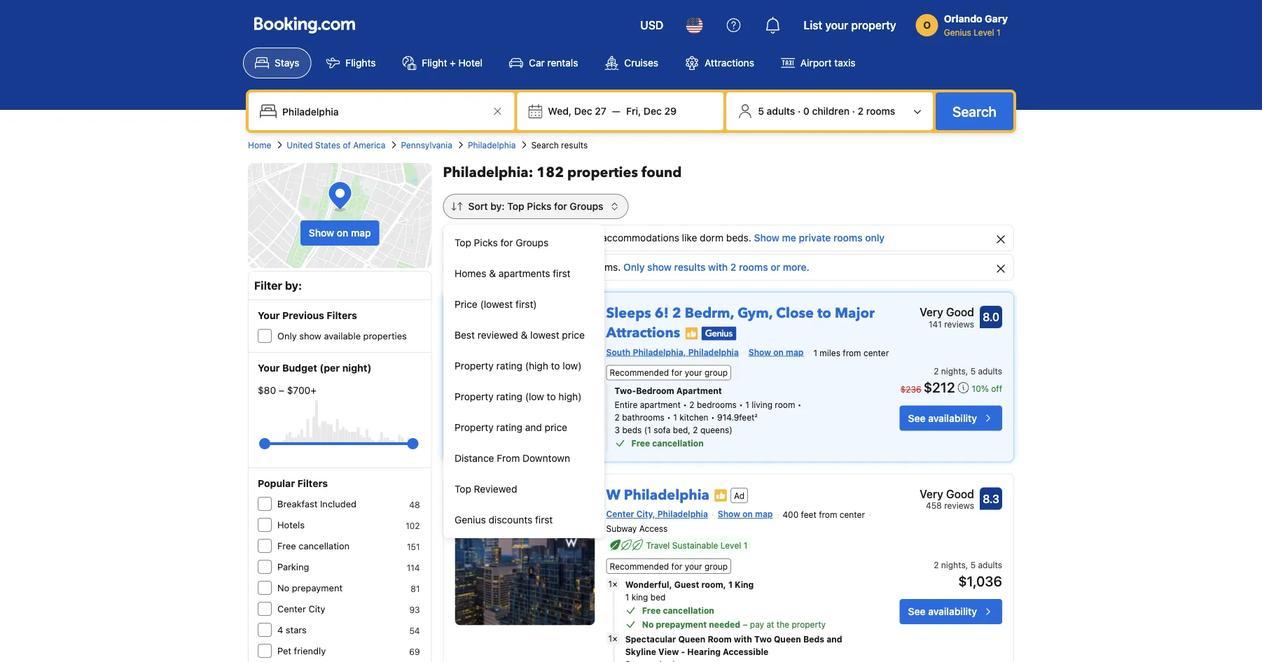 Task type: locate. For each thing, give the bounding box(es) containing it.
1 horizontal spatial dec
[[644, 105, 662, 117]]

0 horizontal spatial center
[[277, 604, 306, 615]]

0 vertical spatial very
[[920, 306, 944, 319]]

adults for 2 nights , 5 adults $1,036
[[978, 561, 1003, 570]]

0 horizontal spatial property
[[792, 620, 826, 630]]

reviews right 458
[[945, 501, 975, 511]]

center down major
[[864, 348, 889, 358]]

list
[[804, 19, 823, 32]]

to right close
[[818, 304, 832, 323]]

adults left 0
[[767, 105, 796, 117]]

ad
[[734, 491, 745, 501]]

very for sleeps 6! 2 bedrm, gym, close to major attractions
[[920, 306, 944, 319]]

major
[[835, 304, 875, 323]]

1 vertical spatial property
[[455, 391, 494, 403]]

0 horizontal spatial picks
[[474, 237, 498, 249]]

1 , from the top
[[966, 367, 969, 377]]

top left reviewed
[[455, 484, 471, 495]]

adults inside the 2 nights , 5 adults $1,036
[[978, 561, 1003, 570]]

your previous filters
[[258, 310, 357, 322]]

wonderful, guest room, 1 king link
[[625, 579, 852, 591]]

1 see availability from the top
[[909, 413, 977, 424]]

taxis
[[835, 57, 856, 69]]

2 × from the top
[[612, 634, 618, 644]]

united states of america link
[[287, 139, 386, 151]]

2 vertical spatial adults
[[978, 561, 1003, 570]]

2 rating from the top
[[496, 391, 523, 403]]

sleeps 6! 2 bedrm, gym, close to major attractions image
[[455, 304, 595, 444]]

2 · from the left
[[852, 105, 855, 117]]

property inside property rating and price button
[[455, 422, 494, 434]]

1 vertical spatial 5
[[971, 367, 976, 377]]

1 horizontal spatial properties
[[568, 163, 638, 183]]

some options have less than 2 rooms. only show results with 2 rooms or more.
[[450, 262, 810, 273]]

no for no prepayment
[[277, 583, 290, 594]]

property down best
[[455, 361, 494, 372]]

center for 1 miles from center
[[864, 348, 889, 358]]

distance from downtown
[[455, 453, 570, 465]]

adults for 2 nights , 5 adults
[[978, 367, 1003, 377]]

pennsylvania link
[[401, 139, 453, 151]]

1 good from the top
[[947, 306, 975, 319]]

to for low)
[[551, 361, 560, 372]]

cancellation for two-
[[653, 439, 704, 449]]

picks inside button
[[474, 237, 498, 249]]

and inside spectacular queen room with two queen beds and skyline view - hearing accessible
[[827, 635, 843, 645]]

philadelphia:
[[443, 163, 533, 183]]

this property is part of our preferred partner program. it's committed to providing excellent service and good value. it'll pay us a higher commission if you make a booking. image
[[685, 327, 699, 341], [685, 327, 699, 341], [714, 489, 728, 503]]

1 vertical spatial only
[[277, 331, 297, 342]]

rating up from
[[496, 422, 523, 434]]

1 vertical spatial center
[[277, 604, 306, 615]]

2 group from the top
[[705, 562, 728, 572]]

search inside button
[[953, 103, 997, 119]]

1 vertical spatial very good element
[[920, 486, 975, 503]]

0 horizontal spatial rooms
[[739, 262, 768, 273]]

nights up $212
[[942, 367, 966, 377]]

4
[[277, 625, 283, 636]]

1 see from the top
[[909, 413, 926, 424]]

very inside very good 141 reviews
[[920, 306, 944, 319]]

property up distance
[[455, 422, 494, 434]]

2 vertical spatial top
[[455, 484, 471, 495]]

your
[[450, 232, 470, 244], [258, 310, 280, 322], [258, 363, 280, 374]]

rating
[[496, 361, 523, 372], [496, 391, 523, 403], [496, 422, 523, 434]]

1 vertical spatial center
[[840, 511, 865, 520]]

1 vertical spatial rooms
[[834, 232, 863, 244]]

458
[[926, 501, 942, 511]]

2 very from the top
[[920, 488, 944, 501]]

spectacular queen room with two queen beds and skyline view - hearing accessible
[[625, 635, 843, 657]]

2 property from the top
[[455, 391, 494, 403]]

group
[[265, 433, 413, 455]]

0 horizontal spatial genius
[[455, 515, 486, 526]]

center for center city
[[277, 604, 306, 615]]

1 vertical spatial rating
[[496, 391, 523, 403]]

recommended for your group up two-bedroom apartment
[[610, 368, 728, 378]]

see availability down $212
[[909, 413, 977, 424]]

flight
[[422, 57, 447, 69]]

× left the spectacular
[[612, 634, 618, 644]]

141
[[929, 320, 942, 329]]

only
[[624, 262, 645, 273], [277, 331, 297, 342]]

skyline
[[625, 647, 656, 657]]

0 vertical spatial results
[[561, 140, 588, 150]]

search
[[953, 103, 997, 119], [531, 140, 559, 150]]

on for w philadelphia
[[743, 510, 753, 519]]

free down (1
[[632, 439, 650, 449]]

your for your budget (per night)
[[258, 363, 280, 374]]

your up apartment
[[685, 368, 703, 378]]

free cancellation up parking
[[277, 541, 350, 552]]

1 property from the top
[[455, 361, 494, 372]]

5 inside dropdown button
[[758, 105, 764, 117]]

1 × left the spectacular
[[609, 634, 618, 644]]

very good element left 8.0
[[920, 304, 975, 321]]

very for w philadelphia
[[920, 488, 944, 501]]

very up 458
[[920, 488, 944, 501]]

top up include
[[507, 201, 525, 212]]

2 up kitchen at the right
[[690, 400, 695, 410]]

free cancellation down sofa
[[632, 439, 704, 449]]

private
[[799, 232, 831, 244]]

1 horizontal spatial &
[[521, 330, 528, 341]]

sleeps
[[606, 304, 651, 323]]

cancellation for wonderful,
[[663, 606, 715, 616]]

0 vertical spatial center
[[606, 510, 634, 519]]

1 horizontal spatial on
[[743, 510, 753, 519]]

top reviewed button
[[444, 474, 605, 505]]

0 vertical spatial to
[[818, 304, 832, 323]]

group up two-bedroom apartment link
[[705, 368, 728, 378]]

very good element
[[920, 304, 975, 321], [920, 486, 975, 503]]

top inside the top reviewed button
[[455, 484, 471, 495]]

availability for sleeps 6! 2 bedrm, gym, close to major attractions
[[929, 413, 977, 424]]

1 very good element from the top
[[920, 304, 975, 321]]

0 vertical spatial ×
[[612, 580, 618, 590]]

rating inside 'button'
[[496, 361, 523, 372]]

nights inside the 2 nights , 5 adults $1,036
[[942, 561, 966, 570]]

1 horizontal spatial genius
[[944, 27, 972, 37]]

2 vertical spatial free cancellation
[[642, 606, 715, 616]]

$236
[[901, 385, 922, 395]]

availability for w philadelphia
[[929, 606, 977, 618]]

queen up -
[[679, 635, 706, 645]]

0 vertical spatial with
[[709, 262, 728, 273]]

top up some
[[455, 237, 471, 249]]

good for sleeps 6! 2 bedrm, gym, close to major attractions
[[947, 306, 975, 319]]

0 vertical spatial by:
[[491, 201, 505, 212]]

0 vertical spatial free cancellation
[[632, 439, 704, 449]]

car rentals
[[529, 57, 578, 69]]

8.3
[[983, 492, 1000, 506]]

first down some
[[553, 268, 571, 280]]

1 vertical spatial good
[[947, 488, 975, 501]]

2 see availability from the top
[[909, 606, 977, 618]]

see availability link
[[900, 406, 1003, 431], [900, 600, 1003, 625]]

rooms left only at the right top of page
[[834, 232, 863, 244]]

king
[[632, 593, 648, 603]]

center inside 400 feet from center subway access
[[840, 511, 865, 520]]

united states of america
[[287, 140, 386, 150]]

filters up 'breakfast included'
[[298, 478, 328, 490]]

× for wonderful,
[[612, 580, 618, 590]]

dec left 27
[[574, 105, 593, 117]]

1 vertical spatial genius
[[455, 515, 486, 526]]

2 vertical spatial results
[[674, 262, 706, 273]]

your right list
[[826, 19, 849, 32]]

0 vertical spatial property
[[852, 19, 897, 32]]

0 vertical spatial 1 ×
[[609, 580, 618, 590]]

queens)
[[701, 426, 733, 435]]

results down like
[[674, 262, 706, 273]]

1 horizontal spatial ·
[[852, 105, 855, 117]]

philadelphia up center city, philadelphia
[[624, 486, 710, 505]]

spectacular
[[625, 635, 676, 645]]

price right lowest
[[562, 330, 585, 341]]

and down (low
[[525, 422, 542, 434]]

no
[[277, 583, 290, 594], [642, 620, 654, 630]]

0 vertical spatial attractions
[[705, 57, 755, 69]]

× left wonderful, on the bottom of the page
[[612, 580, 618, 590]]

to right (low
[[547, 391, 556, 403]]

2 vertical spatial property
[[455, 422, 494, 434]]

show on map for w philadelphia
[[718, 510, 773, 519]]

1 vertical spatial no
[[642, 620, 654, 630]]

reviews inside "very good 458 reviews"
[[945, 501, 975, 511]]

recommended up wonderful, on the bottom of the page
[[610, 562, 669, 572]]

2 nights , 5 adults
[[934, 367, 1003, 377]]

free cancellation down bed
[[642, 606, 715, 616]]

spectacular queen room with two queen beds and skyline view - hearing accessible link
[[625, 633, 852, 659]]

$212
[[924, 379, 955, 396]]

very
[[920, 306, 944, 319], [920, 488, 944, 501]]

2 recommended for your group from the top
[[610, 562, 728, 572]]

only right rooms.
[[624, 262, 645, 273]]

1 horizontal spatial map
[[755, 510, 773, 519]]

groups
[[570, 201, 604, 212], [516, 237, 549, 249]]

pay
[[750, 620, 765, 630]]

2 see availability link from the top
[[900, 600, 1003, 625]]

1 vertical spatial reviews
[[945, 501, 975, 511]]

homes & apartments first button
[[444, 259, 605, 289]]

1 vertical spatial &
[[521, 330, 528, 341]]

5 up "10%"
[[971, 367, 976, 377]]

3 rating from the top
[[496, 422, 523, 434]]

5
[[758, 105, 764, 117], [971, 367, 976, 377], [971, 561, 976, 570]]

2 recommended from the top
[[610, 562, 669, 572]]

more.
[[783, 262, 810, 273]]

filters up only show available properties
[[327, 310, 357, 322]]

to inside sleeps 6! 2 bedrm, gym, close to major attractions
[[818, 304, 832, 323]]

3 property from the top
[[455, 422, 494, 434]]

room,
[[702, 580, 726, 590]]

1 vertical spatial group
[[705, 562, 728, 572]]

1 horizontal spatial prepayment
[[656, 620, 707, 630]]

stars
[[286, 625, 307, 636]]

2 reviews from the top
[[945, 501, 975, 511]]

cancellation up parking
[[299, 541, 350, 552]]

and right beds
[[827, 635, 843, 645]]

(1
[[644, 426, 652, 435]]

1 recommended for your group from the top
[[610, 368, 728, 378]]

group for 6!
[[705, 368, 728, 378]]

nights up $1,036
[[942, 561, 966, 570]]

by: for filter
[[285, 279, 302, 293]]

1 vertical spatial availability
[[929, 606, 977, 618]]

w philadelphia image
[[455, 486, 595, 626]]

to inside button
[[547, 391, 556, 403]]

0 horizontal spatial attractions
[[606, 324, 681, 343]]

see availability link down the 2 nights , 5 adults $1,036 at the bottom of the page
[[900, 600, 1003, 625]]

properties down the search results
[[568, 163, 638, 183]]

this property is part of our preferred partner program. it's committed to providing excellent service and good value. it'll pay us a higher commission if you make a booking. image for 6!
[[685, 327, 699, 341]]

top inside top picks for groups button
[[455, 237, 471, 249]]

0 horizontal spatial with
[[709, 262, 728, 273]]

wed,
[[548, 105, 572, 117]]

–
[[279, 385, 284, 397], [743, 620, 748, 630]]

your for your results include some shared accommodations like dorm beds. show me private rooms only
[[450, 232, 470, 244]]

prepayment up -
[[656, 620, 707, 630]]

genius discounts available at this property. image
[[702, 327, 737, 341], [702, 327, 737, 341]]

hotels
[[277, 520, 305, 531]]

2 good from the top
[[947, 488, 975, 501]]

reviewed
[[478, 330, 518, 341]]

show down your previous filters
[[299, 331, 322, 342]]

show down your results include some shared accommodations like dorm beds. show me private rooms only
[[648, 262, 672, 273]]

1 vertical spatial level
[[721, 541, 742, 551]]

level down 400 feet from center subway access
[[721, 541, 742, 551]]

very up 141
[[920, 306, 944, 319]]

properties up 'night)'
[[363, 331, 407, 342]]

reviews for sleeps 6! 2 bedrm, gym, close to major attractions
[[945, 320, 975, 329]]

rating for (low
[[496, 391, 523, 403]]

-
[[681, 647, 685, 657]]

2 vertical spatial rating
[[496, 422, 523, 434]]

rating for (high
[[496, 361, 523, 372]]

reviews inside very good 141 reviews
[[945, 320, 975, 329]]

2 up $212
[[934, 367, 939, 377]]

gary
[[985, 13, 1008, 25]]

0 vertical spatial availability
[[929, 413, 977, 424]]

property inside property rating (low to high) button
[[455, 391, 494, 403]]

see availability link down $212
[[900, 406, 1003, 431]]

property for property rating (low to high)
[[455, 391, 494, 403]]

property up beds
[[792, 620, 826, 630]]

level down gary
[[974, 27, 995, 37]]

good inside "very good 458 reviews"
[[947, 488, 975, 501]]

first right discounts
[[535, 515, 553, 526]]

5 inside the 2 nights , 5 adults $1,036
[[971, 561, 976, 570]]

1 very from the top
[[920, 306, 944, 319]]

1 × for spectacular
[[609, 634, 618, 644]]

cruises link
[[593, 48, 671, 78]]

free cancellation for two-
[[632, 439, 704, 449]]

group up room,
[[705, 562, 728, 572]]

beds
[[623, 426, 642, 435]]

2 right the than
[[581, 262, 587, 273]]

0 vertical spatial good
[[947, 306, 975, 319]]

less
[[538, 262, 556, 273]]

by: for sort
[[491, 201, 505, 212]]

recommended for your group for philadelphia
[[610, 562, 728, 572]]

with inside spectacular queen room with two queen beds and skyline view - hearing accessible
[[734, 635, 752, 645]]

1 × from the top
[[612, 580, 618, 590]]

0 vertical spatial –
[[279, 385, 284, 397]]

0 vertical spatial map
[[351, 227, 371, 239]]

results up options
[[473, 232, 503, 244]]

to left the low)
[[551, 361, 560, 372]]

– left pay
[[743, 620, 748, 630]]

– right the $80
[[279, 385, 284, 397]]

1 horizontal spatial groups
[[570, 201, 604, 212]]

2 vertical spatial your
[[258, 363, 280, 374]]

philadelphia down w philadelphia
[[658, 510, 708, 519]]

dec left 29 on the top of page
[[644, 105, 662, 117]]

2 see from the top
[[909, 606, 926, 618]]

genius down top reviewed
[[455, 515, 486, 526]]

0 vertical spatial genius
[[944, 27, 972, 37]]

1 inside orlando gary genius level 1
[[997, 27, 1001, 37]]

0 vertical spatial property
[[455, 361, 494, 372]]

0 vertical spatial search
[[953, 103, 997, 119]]

0 horizontal spatial search
[[531, 140, 559, 150]]

property rating (low to high) button
[[444, 382, 605, 413]]

2 , from the top
[[966, 561, 969, 570]]

1 vertical spatial to
[[551, 361, 560, 372]]

5 up $1,036
[[971, 561, 976, 570]]

good inside very good 141 reviews
[[947, 306, 975, 319]]

1 nights from the top
[[942, 367, 966, 377]]

by: right filter
[[285, 279, 302, 293]]

to inside 'button'
[[551, 361, 560, 372]]

stays
[[275, 57, 299, 69]]

2 down beds.
[[731, 262, 737, 273]]

very good element for w philadelphia
[[920, 486, 975, 503]]

property inside property rating (high to low) 'button'
[[455, 361, 494, 372]]

for up some
[[554, 201, 567, 212]]

1 vertical spatial price
[[545, 422, 568, 434]]

with
[[709, 262, 728, 273], [734, 635, 752, 645]]

property rating and price button
[[444, 413, 605, 444]]

your budget (per night)
[[258, 363, 372, 374]]

of
[[343, 140, 351, 150]]

2 queen from the left
[[774, 635, 801, 645]]

0 vertical spatial your
[[826, 19, 849, 32]]

very good element left '8.3' at the right bottom
[[920, 486, 975, 503]]

wed, dec 27 — fri, dec 29
[[548, 105, 677, 117]]

center for center city, philadelphia
[[606, 510, 634, 519]]

1 queen from the left
[[679, 635, 706, 645]]

(lowest
[[480, 299, 513, 310]]

1 vertical spatial –
[[743, 620, 748, 630]]

2 dec from the left
[[644, 105, 662, 117]]

• up sofa
[[667, 413, 671, 423]]

free down hotels
[[277, 541, 296, 552]]

0 horizontal spatial map
[[351, 227, 371, 239]]

adults up '10% off' at the bottom of the page
[[978, 367, 1003, 377]]

with down dorm
[[709, 262, 728, 273]]

orlando
[[944, 13, 983, 25]]

pet friendly
[[277, 646, 326, 657]]

no down parking
[[277, 583, 290, 594]]

1 recommended from the top
[[610, 368, 669, 378]]

queen
[[679, 635, 706, 645], [774, 635, 801, 645]]

2 vertical spatial your
[[685, 562, 703, 572]]

2 vertical spatial free
[[642, 606, 661, 616]]

availability down $212
[[929, 413, 977, 424]]

your up some
[[450, 232, 470, 244]]

1 horizontal spatial show
[[648, 262, 672, 273]]

philadelphia down bedrm,
[[689, 348, 739, 357]]

very inside "very good 458 reviews"
[[920, 488, 944, 501]]

0 horizontal spatial properties
[[363, 331, 407, 342]]

good left '8.3' at the right bottom
[[947, 488, 975, 501]]

adults up $1,036
[[978, 561, 1003, 570]]

· right children
[[852, 105, 855, 117]]

from for miles
[[843, 348, 862, 358]]

1 horizontal spatial with
[[734, 635, 752, 645]]

1 1 × from the top
[[609, 580, 618, 590]]

rating for and
[[496, 422, 523, 434]]

1 group from the top
[[705, 368, 728, 378]]

2 very good element from the top
[[920, 486, 975, 503]]

search for search
[[953, 103, 997, 119]]

2 1 × from the top
[[609, 634, 618, 644]]

show
[[309, 227, 334, 239], [754, 232, 780, 244], [749, 348, 771, 357], [718, 510, 741, 519]]

1 rating from the top
[[496, 361, 523, 372]]

1 vertical spatial picks
[[474, 237, 498, 249]]

2 availability from the top
[[929, 606, 977, 618]]

2 vertical spatial on
[[743, 510, 753, 519]]

1 vertical spatial groups
[[516, 237, 549, 249]]

center right feet
[[840, 511, 865, 520]]

property for property rating (high to low)
[[455, 361, 494, 372]]

1 vertical spatial recommended
[[610, 562, 669, 572]]

0 vertical spatial rating
[[496, 361, 523, 372]]

5 left 0
[[758, 105, 764, 117]]

, for 2 nights , 5 adults
[[966, 367, 969, 377]]

see availability down the 2 nights , 5 adults $1,036 at the bottom of the page
[[909, 606, 977, 618]]

0 horizontal spatial ·
[[798, 105, 801, 117]]

—
[[612, 105, 621, 117]]

filters
[[327, 310, 357, 322], [298, 478, 328, 490]]

queen down the
[[774, 635, 801, 645]]

to for high)
[[547, 391, 556, 403]]

w philadelphia link
[[606, 480, 710, 505]]

1 horizontal spatial picks
[[527, 201, 552, 212]]

map for w philadelphia
[[755, 510, 773, 519]]

reviews right 141
[[945, 320, 975, 329]]

see availability link for sleeps 6! 2 bedrm, gym, close to major attractions
[[900, 406, 1003, 431]]

0 vertical spatial on
[[337, 227, 348, 239]]

, inside the 2 nights , 5 adults $1,036
[[966, 561, 969, 570]]

groups inside button
[[516, 237, 549, 249]]

center up subway
[[606, 510, 634, 519]]

reviews
[[945, 320, 975, 329], [945, 501, 975, 511]]

see for w philadelphia
[[909, 606, 926, 618]]

recommended for 6!
[[610, 368, 669, 378]]

1 horizontal spatial from
[[843, 348, 862, 358]]

1 ×
[[609, 580, 618, 590], [609, 634, 618, 644]]

1 vertical spatial very
[[920, 488, 944, 501]]

by: right sort
[[491, 201, 505, 212]]

2 vertical spatial 5
[[971, 561, 976, 570]]

from inside 400 feet from center subway access
[[819, 511, 838, 520]]

no prepayment
[[277, 583, 343, 594]]

for up two-bedroom apartment
[[672, 368, 683, 378]]

scored 8.0 element
[[980, 306, 1003, 329]]

see availability for w philadelphia
[[909, 606, 977, 618]]

picks up options
[[474, 237, 498, 249]]

1 see availability link from the top
[[900, 406, 1003, 431]]

& right homes
[[489, 268, 496, 280]]

1 availability from the top
[[929, 413, 977, 424]]

entire
[[615, 400, 638, 410]]

philadelphia
[[468, 140, 516, 150], [689, 348, 739, 357], [624, 486, 710, 505], [658, 510, 708, 519]]

home link
[[248, 139, 271, 151]]

(high
[[525, 361, 549, 372]]

0 horizontal spatial groups
[[516, 237, 549, 249]]

1 vertical spatial see availability
[[909, 606, 977, 618]]

for up options
[[501, 237, 513, 249]]

see for sleeps 6! 2 bedrm, gym, close to major attractions
[[909, 413, 926, 424]]

good
[[947, 306, 975, 319], [947, 488, 975, 501]]

0 vertical spatial see availability
[[909, 413, 977, 424]]

1 horizontal spatial and
[[827, 635, 843, 645]]

property up property rating and price
[[455, 391, 494, 403]]

1 vertical spatial attractions
[[606, 324, 681, 343]]

1 horizontal spatial queen
[[774, 635, 801, 645]]

& left lowest
[[521, 330, 528, 341]]

0 vertical spatial recommended for your group
[[610, 368, 728, 378]]

your account menu orlando gary genius level 1 element
[[916, 6, 1014, 39]]

map for sleeps 6! 2 bedrm, gym, close to major attractions
[[786, 348, 804, 357]]

0 vertical spatial your
[[450, 232, 470, 244]]

two-bedroom apartment link
[[615, 385, 852, 398]]

1 vertical spatial ,
[[966, 561, 969, 570]]

0 horizontal spatial and
[[525, 422, 542, 434]]

reviews for w philadelphia
[[945, 501, 975, 511]]

2 vertical spatial rooms
[[739, 262, 768, 273]]

1 horizontal spatial rooms
[[834, 232, 863, 244]]

0 vertical spatial &
[[489, 268, 496, 280]]

2 nights from the top
[[942, 561, 966, 570]]

wonderful,
[[625, 580, 672, 590]]

picks
[[527, 201, 552, 212], [474, 237, 498, 249]]

0 vertical spatial prepayment
[[292, 583, 343, 594]]

1 reviews from the top
[[945, 320, 975, 329]]

sort
[[468, 201, 488, 212]]



Task type: vqa. For each thing, say whether or not it's contained in the screenshot.


Task type: describe. For each thing, give the bounding box(es) containing it.
orlando gary genius level 1
[[944, 13, 1008, 37]]

2 up 3
[[615, 413, 620, 423]]

include
[[506, 232, 538, 244]]

best reviewed & lowest price button
[[444, 320, 605, 351]]

8.0
[[983, 311, 1000, 324]]

nights for 2 nights , 5 adults
[[942, 367, 966, 377]]

recommended for your group for 6!
[[610, 368, 728, 378]]

accommodations
[[602, 232, 680, 244]]

adults inside dropdown button
[[767, 105, 796, 117]]

recommended for philadelphia
[[610, 562, 669, 572]]

free for wonderful,
[[642, 606, 661, 616]]

rooms for only show results with 2 rooms or more.
[[739, 262, 768, 273]]

0 vertical spatial top
[[507, 201, 525, 212]]

top for picks
[[455, 237, 471, 249]]

rentals
[[548, 57, 578, 69]]

apartments
[[499, 268, 550, 280]]

center city
[[277, 604, 325, 615]]

friendly
[[294, 646, 326, 657]]

1 dec from the left
[[574, 105, 593, 117]]

previous
[[282, 310, 324, 322]]

your results include some shared accommodations like dorm beds. show me private rooms only
[[450, 232, 885, 244]]

0 vertical spatial show
[[648, 262, 672, 273]]

1 vertical spatial filters
[[298, 478, 328, 490]]

o
[[924, 19, 931, 31]]

2 horizontal spatial results
[[674, 262, 706, 273]]

booking.com image
[[254, 17, 355, 34]]

top reviewed
[[455, 484, 517, 495]]

0 horizontal spatial level
[[721, 541, 742, 551]]

price (lowest first) button
[[444, 289, 605, 320]]

very good 458 reviews
[[920, 488, 975, 511]]

included
[[320, 499, 357, 510]]

some
[[450, 262, 475, 273]]

city
[[309, 604, 325, 615]]

• up the 914.9feet²
[[739, 400, 743, 410]]

bedroom
[[636, 386, 675, 396]]

apartment
[[640, 400, 681, 410]]

0 vertical spatial only
[[624, 262, 645, 273]]

results for search
[[561, 140, 588, 150]]

top for reviewed
[[455, 484, 471, 495]]

south
[[606, 348, 631, 357]]

no prepayment needed – pay at the property
[[642, 620, 826, 630]]

69
[[409, 647, 420, 657]]

view
[[659, 647, 679, 657]]

5 for 2 nights , 5 adults $1,036
[[971, 561, 976, 570]]

10%
[[972, 384, 989, 394]]

only show results with 2 rooms or more. link
[[624, 262, 810, 273]]

on for sleeps 6! 2 bedrm, gym, close to major attractions
[[774, 348, 784, 357]]

1 · from the left
[[798, 105, 801, 117]]

0 horizontal spatial show
[[299, 331, 322, 342]]

free for two-
[[632, 439, 650, 449]]

this property is part of our preferred partner program. it's committed to providing excellent service and good value. it'll pay us a higher commission if you make a booking. image for philadelphia
[[714, 489, 728, 503]]

your for sleeps 6! 2 bedrm, gym, close to major attractions
[[685, 368, 703, 378]]

0 vertical spatial first
[[553, 268, 571, 280]]

bed
[[651, 593, 666, 603]]

price (lowest first)
[[455, 299, 537, 310]]

room
[[708, 635, 732, 645]]

see availability link for w philadelphia
[[900, 600, 1003, 625]]

914.9feet²
[[718, 413, 758, 423]]

5 for 2 nights , 5 adults
[[971, 367, 976, 377]]

homes & apartments first
[[455, 268, 571, 280]]

apartment
[[677, 386, 722, 396]]

attractions inside sleeps 6! 2 bedrm, gym, close to major attractions
[[606, 324, 681, 343]]

usd
[[641, 19, 664, 32]]

0 horizontal spatial –
[[279, 385, 284, 397]]

• up kitchen at the right
[[683, 400, 687, 410]]

see availability for sleeps 6! 2 bedrm, gym, close to major attractions
[[909, 413, 977, 424]]

search for search results
[[531, 140, 559, 150]]

114
[[407, 563, 420, 573]]

0 horizontal spatial &
[[489, 268, 496, 280]]

property for property rating and price
[[455, 422, 494, 434]]

w philadelphia
[[606, 486, 710, 505]]

property rating (low to high)
[[455, 391, 582, 403]]

nights for 2 nights , 5 adults $1,036
[[942, 561, 966, 570]]

only show available properties
[[277, 331, 407, 342]]

breakfast included
[[277, 499, 357, 510]]

from for feet
[[819, 511, 838, 520]]

level inside orlando gary genius level 1
[[974, 27, 995, 37]]

map inside button
[[351, 227, 371, 239]]

found
[[642, 163, 682, 183]]

3
[[615, 426, 620, 435]]

0 vertical spatial properties
[[568, 163, 638, 183]]

states
[[315, 140, 341, 150]]

• up queens)
[[711, 413, 715, 423]]

sort by: top picks for groups
[[468, 201, 604, 212]]

good for w philadelphia
[[947, 488, 975, 501]]

airport taxis link
[[769, 48, 868, 78]]

this property is part of our preferred partner program. it's committed to providing excellent service and good value. it'll pay us a higher commission if you make a booking. image
[[714, 489, 728, 503]]

children
[[812, 105, 850, 117]]

prepayment for no prepayment needed – pay at the property
[[656, 620, 707, 630]]

free cancellation for wonderful,
[[642, 606, 715, 616]]

search button
[[936, 92, 1014, 130]]

+
[[450, 57, 456, 69]]

Where are you going? field
[[277, 99, 489, 124]]

airport
[[801, 57, 832, 69]]

102
[[406, 521, 420, 531]]

bedrooms
[[697, 400, 737, 410]]

show me private rooms only link
[[754, 232, 885, 244]]

america
[[353, 140, 386, 150]]

only
[[866, 232, 885, 244]]

hotel
[[459, 57, 483, 69]]

price
[[455, 299, 478, 310]]

• right room
[[798, 400, 802, 410]]

genius inside button
[[455, 515, 486, 526]]

needed
[[709, 620, 741, 630]]

0 vertical spatial filters
[[327, 310, 357, 322]]

results for your
[[473, 232, 503, 244]]

distance from downtown button
[[444, 444, 605, 474]]

budget
[[282, 363, 317, 374]]

search results
[[531, 140, 588, 150]]

guest
[[675, 580, 700, 590]]

, for 2 nights , 5 adults $1,036
[[966, 561, 969, 570]]

sleeps 6! 2 bedrm, gym, close to major attractions
[[606, 304, 875, 343]]

low)
[[563, 361, 582, 372]]

king
[[735, 580, 754, 590]]

1 × for wonderful,
[[609, 580, 618, 590]]

for up the guest
[[672, 562, 683, 572]]

genius inside orlando gary genius level 1
[[944, 27, 972, 37]]

than
[[559, 262, 579, 273]]

filter by:
[[254, 279, 302, 293]]

1 miles from center
[[814, 348, 889, 358]]

2 inside the 2 nights , 5 adults $1,036
[[934, 561, 939, 570]]

group for philadelphia
[[705, 562, 728, 572]]

car
[[529, 57, 545, 69]]

property rating (high to low)
[[455, 361, 582, 372]]

best reviewed & lowest price
[[455, 330, 585, 341]]

flight + hotel link
[[391, 48, 495, 78]]

no for no prepayment needed – pay at the property
[[642, 620, 654, 630]]

show inside button
[[309, 227, 334, 239]]

city,
[[637, 510, 655, 519]]

prepayment for no prepayment
[[292, 583, 343, 594]]

show on map inside show on map button
[[309, 227, 371, 239]]

1 vertical spatial free cancellation
[[277, 541, 350, 552]]

search results updated. philadelphia: 182 properties found. element
[[443, 163, 1015, 183]]

6!
[[655, 304, 669, 323]]

very good element for sleeps 6! 2 bedrm, gym, close to major attractions
[[920, 304, 975, 321]]

philadelphia up philadelphia:
[[468, 140, 516, 150]]

1 vertical spatial property
[[792, 620, 826, 630]]

1 vertical spatial first
[[535, 515, 553, 526]]

1 vertical spatial cancellation
[[299, 541, 350, 552]]

0 vertical spatial price
[[562, 330, 585, 341]]

philadelphia: 182 properties found
[[443, 163, 682, 183]]

show on map for sleeps 6! 2 bedrm, gym, close to major attractions
[[749, 348, 804, 357]]

beds.
[[726, 232, 752, 244]]

two
[[755, 635, 772, 645]]

for inside button
[[501, 237, 513, 249]]

2 inside dropdown button
[[858, 105, 864, 117]]

fri, dec 29 button
[[621, 99, 683, 124]]

sustainable
[[673, 541, 719, 551]]

2 nights , 5 adults $1,036
[[934, 561, 1003, 590]]

list your property
[[804, 19, 897, 32]]

× for spectacular
[[612, 634, 618, 644]]

south philadelphia, philadelphia
[[606, 348, 739, 357]]

2 down kitchen at the right
[[693, 426, 698, 435]]

rooms inside dropdown button
[[867, 105, 896, 117]]

0 horizontal spatial only
[[277, 331, 297, 342]]

scored 8.3 element
[[980, 488, 1003, 510]]

rooms for show me private rooms only
[[834, 232, 863, 244]]

1 vertical spatial properties
[[363, 331, 407, 342]]

your for your previous filters
[[258, 310, 280, 322]]

center for 400 feet from center subway access
[[840, 511, 865, 520]]

and inside button
[[525, 422, 542, 434]]

(low
[[525, 391, 544, 403]]

1 vertical spatial free
[[277, 541, 296, 552]]

1 horizontal spatial –
[[743, 620, 748, 630]]

your for w philadelphia
[[685, 562, 703, 572]]

on inside button
[[337, 227, 348, 239]]

downtown
[[523, 453, 570, 465]]

top picks for groups
[[455, 237, 549, 249]]

2 inside sleeps 6! 2 bedrm, gym, close to major attractions
[[673, 304, 682, 323]]



